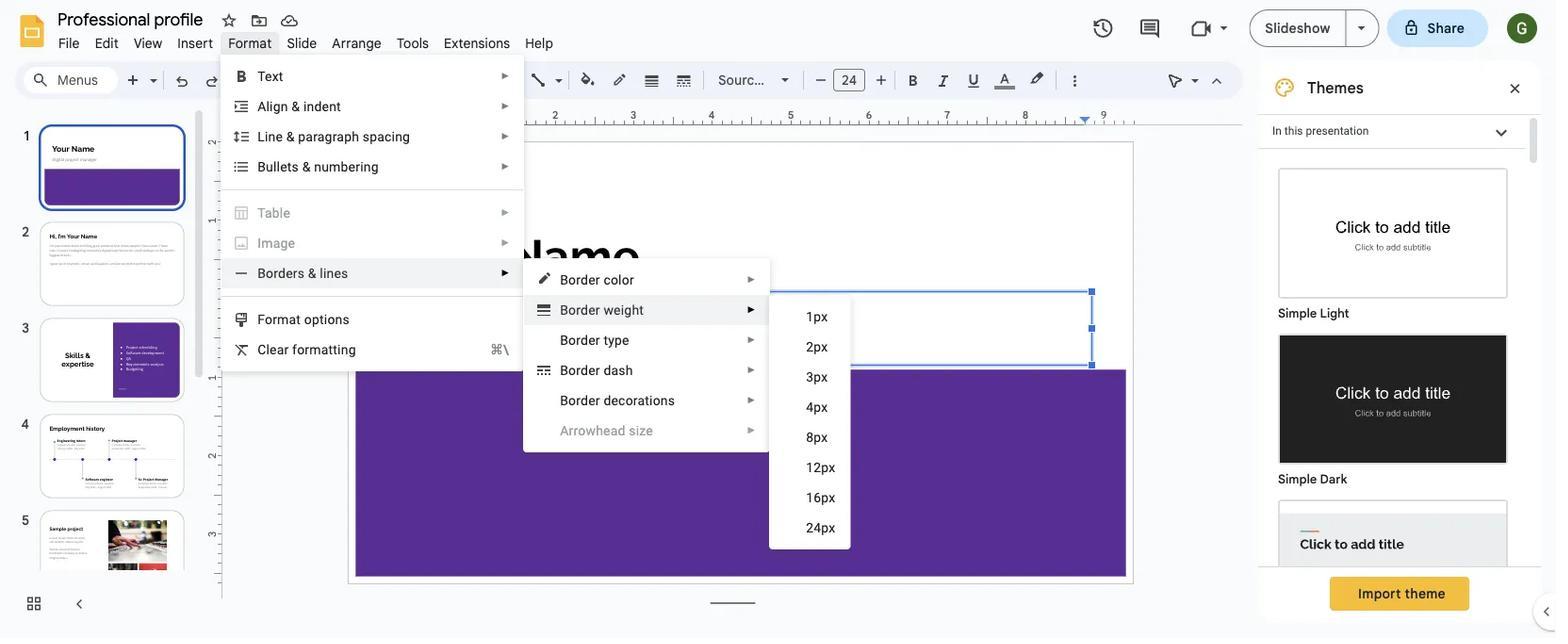Task type: locate. For each thing, give the bounding box(es) containing it.
sans
[[765, 72, 795, 88]]

2 border from the top
[[560, 302, 600, 318]]

t for s
[[287, 159, 292, 174]]

border w eight
[[560, 302, 644, 318]]

c
[[258, 342, 266, 357]]

format inside menu
[[258, 312, 301, 327]]

► inside table menu item
[[501, 207, 510, 218]]

simple for simple light
[[1279, 306, 1318, 321]]

align & indent a element
[[258, 99, 347, 114]]

&
[[292, 99, 300, 114], [286, 129, 295, 144], [302, 159, 311, 174], [308, 265, 317, 281]]

source sans pro
[[719, 72, 820, 88]]

1 vertical spatial simple
[[1279, 472, 1318, 487]]

1 horizontal spatial t
[[604, 332, 608, 348]]

0 vertical spatial t
[[287, 159, 292, 174]]

highlight color image
[[1027, 67, 1048, 90]]

2 simple from the top
[[1279, 472, 1318, 487]]

borders & lines
[[258, 265, 348, 281]]

insert menu item
[[170, 32, 221, 54]]

lign
[[266, 99, 288, 114]]

select line image
[[551, 68, 563, 74]]

option group
[[1259, 149, 1527, 638]]

in this presentation
[[1273, 124, 1370, 138]]

simple
[[1279, 306, 1318, 321], [1279, 472, 1318, 487]]

presentation
[[1307, 124, 1370, 138]]

format down "star" option
[[228, 35, 272, 51]]

dash
[[604, 363, 633, 378]]

slide menu item
[[280, 32, 325, 54]]

& left lines
[[308, 265, 317, 281]]

navigation
[[0, 107, 207, 638]]

0 vertical spatial border
[[560, 272, 600, 288]]

simple dark
[[1279, 472, 1348, 487]]

clear formatting c element
[[258, 342, 362, 357]]

& right the s
[[302, 159, 311, 174]]

► for border dash d element at the left
[[747, 365, 756, 376]]

simple left light
[[1279, 306, 1318, 321]]

border left c in the top of the page
[[560, 272, 600, 288]]

options
[[304, 312, 350, 327]]

1 border from the top
[[560, 272, 600, 288]]

decorations
[[604, 393, 675, 408]]

border
[[560, 272, 600, 288], [560, 302, 600, 318], [560, 332, 600, 348]]

0 vertical spatial simple
[[1279, 306, 1318, 321]]

text
[[258, 68, 283, 84]]

h
[[596, 423, 604, 439]]

Menus field
[[24, 67, 118, 93]]

bulle
[[258, 159, 287, 174]]

t
[[287, 159, 292, 174], [604, 332, 608, 348]]

0 horizontal spatial menu item
[[222, 228, 524, 258]]

in this presentation tab
[[1259, 114, 1527, 149]]

Rename text field
[[51, 8, 214, 30]]

help menu item
[[518, 32, 561, 54]]

12px
[[806, 460, 836, 475]]

simple left dark
[[1279, 472, 1318, 487]]

arrowhead size h element
[[560, 423, 659, 439]]

ype
[[608, 332, 630, 348]]

border for border t ype
[[560, 332, 600, 348]]

indent
[[304, 99, 341, 114]]

1 horizontal spatial menu item
[[524, 416, 770, 446]]

►
[[501, 71, 510, 82], [501, 101, 510, 112], [501, 131, 510, 142], [501, 161, 510, 172], [501, 207, 510, 218], [501, 238, 510, 248], [501, 268, 510, 279], [747, 274, 756, 285], [747, 305, 756, 315], [747, 335, 756, 346], [747, 365, 756, 376], [747, 395, 756, 406], [747, 425, 756, 436]]

menu
[[221, 55, 524, 372], [524, 258, 771, 453], [770, 295, 851, 550]]

border left w
[[560, 302, 600, 318]]

mode and view toolbar
[[1161, 61, 1233, 99]]

import
[[1359, 586, 1402, 602]]

⌘backslash element
[[468, 340, 509, 359]]

2 vertical spatial border
[[560, 332, 600, 348]]

menu item
[[222, 228, 524, 258], [524, 416, 770, 446]]

Streamline radio
[[1269, 490, 1518, 638]]

themes section
[[1259, 61, 1542, 638]]

► for text s element in the top left of the page
[[501, 71, 510, 82]]

border weight option
[[642, 67, 663, 93]]

border c olor
[[560, 272, 634, 288]]

► for table 2 "element"
[[501, 207, 510, 218]]

8px
[[806, 430, 828, 445]]

m
[[261, 235, 273, 251]]

3 border from the top
[[560, 332, 600, 348]]

themes application
[[0, 0, 1557, 638]]

border for border c olor
[[560, 272, 600, 288]]

table 2 element
[[258, 205, 296, 221]]

slide
[[287, 35, 317, 51]]

border dash option
[[674, 67, 695, 93]]

border up the d
[[560, 332, 600, 348]]

format
[[228, 35, 272, 51], [258, 312, 301, 327]]

main toolbar
[[117, 0, 1090, 390]]

slideshow button
[[1250, 9, 1347, 47]]

edit menu item
[[87, 32, 126, 54]]

font list. source sans pro selected. option
[[719, 67, 820, 93]]

b o rder decorations
[[560, 393, 675, 408]]

menu bar containing file
[[51, 25, 561, 56]]

age
[[273, 235, 295, 251]]

4px
[[806, 399, 828, 415]]

streamline image
[[1281, 502, 1507, 629]]

borders
[[258, 265, 305, 281]]

format for format options
[[258, 312, 301, 327]]

edit
[[95, 35, 119, 51]]

menu item for bor d er dash
[[524, 416, 770, 446]]

menu containing 1px
[[770, 295, 851, 550]]

bor
[[560, 363, 581, 378]]

1 simple from the top
[[1279, 306, 1318, 321]]

new slide with layout image
[[145, 68, 157, 74]]

format inside menu item
[[228, 35, 272, 51]]

olor
[[611, 272, 634, 288]]

1 vertical spatial menu item
[[524, 416, 770, 446]]

format menu item
[[221, 32, 280, 54]]

menu bar
[[51, 25, 561, 56]]

menu item down decorations
[[524, 416, 770, 446]]

0 horizontal spatial t
[[287, 159, 292, 174]]

0 vertical spatial menu item
[[222, 228, 524, 258]]

menu item down table menu item
[[222, 228, 524, 258]]

lear
[[266, 342, 289, 357]]

dark
[[1321, 472, 1348, 487]]

bor d er dash
[[560, 363, 633, 378]]

menu item containing arrow
[[524, 416, 770, 446]]

share
[[1428, 20, 1465, 36]]

2px
[[806, 339, 828, 355]]

view menu item
[[126, 32, 170, 54]]

menu item containing i
[[222, 228, 524, 258]]

2
[[206, 139, 219, 146]]

lines
[[320, 265, 348, 281]]

16px
[[806, 490, 836, 505]]

view
[[134, 35, 162, 51]]

line & paragraph spacing l element
[[258, 129, 416, 144]]

light
[[1321, 306, 1350, 321]]

menu item for bulle t s & numbering
[[222, 228, 524, 258]]

option group containing simple light
[[1259, 149, 1527, 638]]

source
[[719, 72, 762, 88]]

format for format
[[228, 35, 272, 51]]

► for border color c element
[[747, 274, 756, 285]]

0 vertical spatial format
[[228, 35, 272, 51]]

slideshow
[[1266, 20, 1331, 36]]

► for bullets & numbering t element
[[501, 161, 510, 172]]

► for 'line & paragraph spacing l' element
[[501, 131, 510, 142]]

c
[[604, 272, 611, 288]]

1 vertical spatial t
[[604, 332, 608, 348]]

1 vertical spatial format
[[258, 312, 301, 327]]

Font size field
[[834, 69, 873, 96]]

simple light
[[1279, 306, 1350, 321]]

option group inside themes section
[[1259, 149, 1527, 638]]

format up "lear"
[[258, 312, 301, 327]]

file menu item
[[51, 32, 87, 54]]

formatting
[[292, 342, 356, 357]]

1 vertical spatial border
[[560, 302, 600, 318]]

image m element
[[258, 235, 301, 251]]

border type t element
[[560, 332, 635, 348]]



Task type: vqa. For each thing, say whether or not it's contained in the screenshot.


Task type: describe. For each thing, give the bounding box(es) containing it.
w
[[604, 302, 614, 318]]

menu containing text
[[221, 55, 524, 372]]

⌘\
[[490, 342, 509, 357]]

presentation options image
[[1358, 26, 1366, 30]]

l ine & paragraph spacing
[[258, 129, 410, 144]]

theme
[[1406, 586, 1447, 602]]

spacing
[[363, 129, 410, 144]]

arrange
[[332, 35, 382, 51]]

& right lign
[[292, 99, 300, 114]]

help
[[525, 35, 554, 51]]

arrow
[[560, 423, 596, 439]]

3px
[[806, 369, 828, 385]]

paragraph
[[298, 129, 359, 144]]

table menu item
[[233, 204, 510, 223]]

l
[[258, 129, 265, 144]]

t for ype
[[604, 332, 608, 348]]

24px
[[806, 520, 836, 536]]

text s element
[[258, 68, 289, 84]]

text color image
[[995, 67, 1016, 90]]

extensions menu item
[[437, 32, 518, 54]]

er
[[589, 363, 600, 378]]

tools menu item
[[389, 32, 437, 54]]

b
[[560, 393, 569, 408]]

eight
[[614, 302, 644, 318]]

this
[[1285, 124, 1304, 138]]

import theme
[[1359, 586, 1447, 602]]

menu containing border
[[524, 258, 771, 453]]

Simple Light radio
[[1269, 158, 1518, 638]]

themes
[[1308, 78, 1364, 97]]

size
[[629, 423, 653, 439]]

fill color: transparent image
[[578, 67, 599, 91]]

► for the border weight w "element"
[[747, 305, 756, 315]]

import theme button
[[1331, 577, 1470, 611]]

bulle t s & numbering
[[258, 159, 379, 174]]

c lear formatting
[[258, 342, 356, 357]]

tools
[[397, 35, 429, 51]]

a
[[258, 99, 266, 114]]

arrange menu item
[[325, 32, 389, 54]]

i m age
[[258, 235, 295, 251]]

ine
[[265, 129, 283, 144]]

right margin image
[[1080, 110, 1134, 124]]

Font size text field
[[835, 69, 865, 91]]

Simple Dark radio
[[1269, 324, 1518, 490]]

borders & lines q element
[[258, 265, 354, 281]]

navigation inside themes application
[[0, 107, 207, 638]]

share button
[[1388, 9, 1489, 47]]

border color: transparent image
[[610, 67, 631, 91]]

border decorations o element
[[560, 393, 681, 408]]

Star checkbox
[[216, 8, 242, 34]]

file
[[58, 35, 80, 51]]

in
[[1273, 124, 1282, 138]]

simple for simple dark
[[1279, 472, 1318, 487]]

format options \ element
[[258, 312, 355, 327]]

► for 'image m' element
[[501, 238, 510, 248]]

pro
[[799, 72, 820, 88]]

border t ype
[[560, 332, 630, 348]]

o
[[569, 393, 576, 408]]

a lign & indent
[[258, 99, 341, 114]]

menu bar banner
[[0, 0, 1557, 638]]

numbering
[[314, 159, 379, 174]]

& right ine
[[286, 129, 295, 144]]

s
[[292, 159, 299, 174]]

format options
[[258, 312, 350, 327]]

menu bar inside menu bar banner
[[51, 25, 561, 56]]

border dash d element
[[560, 363, 639, 378]]

rder
[[576, 393, 600, 408]]

d
[[581, 363, 589, 378]]

insert
[[178, 35, 213, 51]]

► for borders & lines q element
[[501, 268, 510, 279]]

► for align & indent a element in the top left of the page
[[501, 101, 510, 112]]

ead
[[604, 423, 626, 439]]

table
[[258, 205, 290, 221]]

i
[[258, 235, 261, 251]]

arrow h ead size
[[560, 423, 653, 439]]

border weight w element
[[560, 302, 650, 318]]

border for border w eight
[[560, 302, 600, 318]]

border color c element
[[560, 272, 640, 288]]

1px
[[806, 309, 828, 324]]

bullets & numbering t element
[[258, 159, 385, 174]]

extensions
[[444, 35, 510, 51]]



